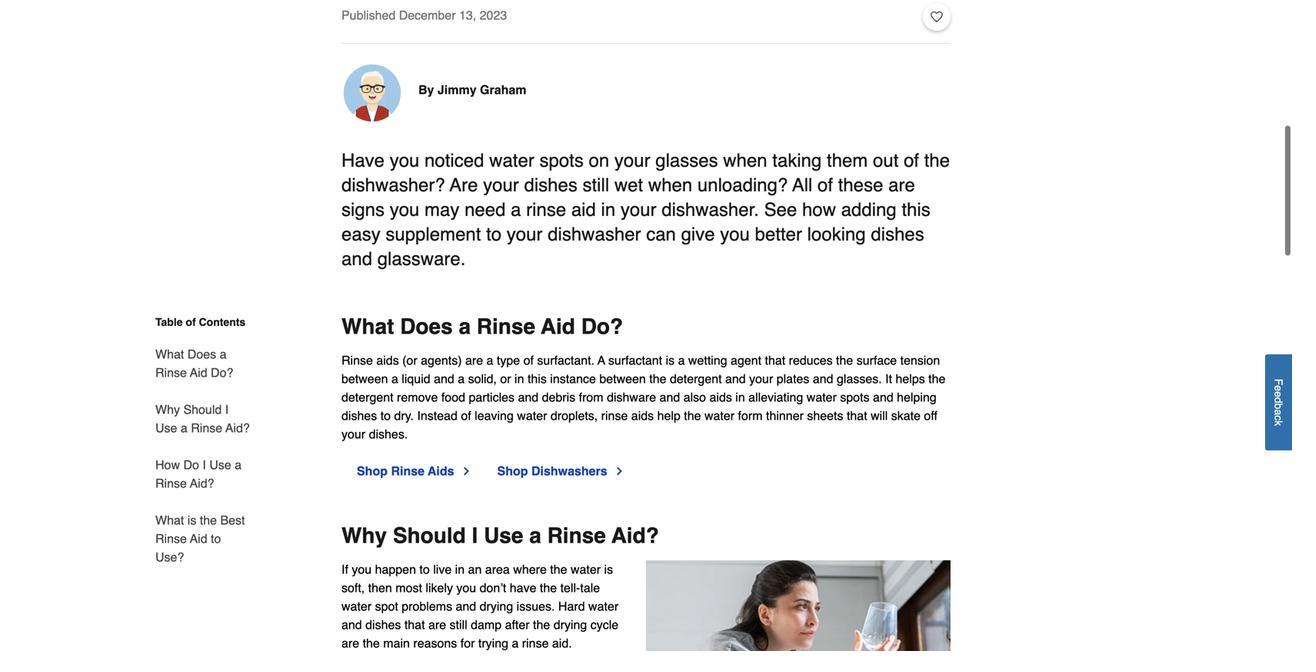 Task type: vqa. For each thing, say whether or not it's contained in the screenshot.
leftmost cu
no



Task type: describe. For each thing, give the bounding box(es) containing it.
how
[[155, 458, 180, 472]]

rinse inside what is the best rinse aid to use?
[[155, 532, 187, 546]]

and inside have you noticed water spots on your glasses when taking them out of the dishwasher? are your dishes still wet when unloading? all of these are signs you may need a rinse aid in your dishwasher. see how adding this easy supplement to your dishwasher can give you better looking dishes and glassware.
[[342, 249, 372, 270]]

particles
[[469, 391, 515, 405]]

dishes inside rinse aids (or agents) are a type of surfactant. a surfactant is a wetting agent that reduces the surface tension between a liquid and a solid, or in this instance between the detergent and your plates and glasses. it helps the detergent remove food particles and debris from dishware and also aids in alleviating water spots and helping dishes to dry. instead of leaving water droplets, rinse aids help the water form thinner sheets that will skate off your dishes.
[[342, 409, 377, 423]]

have you noticed water spots on your glasses when taking them out of the dishwasher? are your dishes still wet when unloading? all of these are signs you may need a rinse aid in your dishwasher. see how adding this easy supplement to your dishwasher can give you better looking dishes and glassware.
[[342, 150, 950, 270]]

have
[[342, 150, 385, 171]]

wet
[[615, 175, 643, 196]]

in inside the if you happen to live in an area where the water is soft, then most likely you don't have the tell-tale water spot problems and drying issues. hard water and dishes that are still damp after the drying cycle are the main reasons for trying a rinse aid.
[[455, 563, 465, 577]]

will
[[871, 409, 888, 423]]

of right out
[[904, 150, 920, 171]]

dishwasher?
[[342, 175, 445, 196]]

tale
[[580, 581, 600, 596]]

and up 'will'
[[873, 391, 894, 405]]

rinse left aids
[[391, 464, 425, 479]]

you down dishwasher.
[[720, 224, 750, 245]]

table
[[155, 316, 183, 329]]

water up sheets
[[807, 391, 837, 405]]

most
[[396, 581, 422, 596]]

don't
[[480, 581, 507, 596]]

a inside f e e d b a c k button
[[1273, 410, 1285, 416]]

water up cycle at the left
[[589, 600, 619, 614]]

the down tension at the bottom
[[929, 372, 946, 386]]

of right table
[[186, 316, 196, 329]]

have
[[510, 581, 537, 596]]

c
[[1273, 416, 1285, 421]]

why should i use a rinse aid? inside table of contents element
[[155, 403, 250, 436]]

the left 'tell-'
[[540, 581, 557, 596]]

a up agents) on the bottom of the page
[[459, 315, 471, 339]]

shop for shop dishwashers
[[498, 464, 528, 479]]

why inside table of contents element
[[155, 403, 180, 417]]

see
[[765, 199, 797, 220]]

out
[[873, 150, 899, 171]]

droplets,
[[551, 409, 598, 423]]

to inside rinse aids (or agents) are a type of surfactant. a surfactant is a wetting agent that reduces the surface tension between a liquid and a solid, or in this instance between the detergent and your plates and glasses. it helps the detergent remove food particles and debris from dishware and also aids in alleviating water spots and helping dishes to dry. instead of leaving water droplets, rinse aids help the water form thinner sheets that will skate off your dishes.
[[381, 409, 391, 423]]

happen
[[375, 563, 416, 577]]

a inside the if you happen to live in an area where the water is soft, then most likely you don't have the tell-tale water spot problems and drying issues. hard water and dishes that are still damp after the drying cycle are the main reasons for trying a rinse aid.
[[512, 637, 519, 651]]

rinse up do
[[191, 421, 223, 436]]

damp
[[471, 618, 502, 633]]

by jimmy graham
[[419, 83, 527, 97]]

area
[[485, 563, 510, 577]]

shop dishwashers link
[[498, 462, 626, 481]]

0 vertical spatial aid
[[541, 315, 576, 339]]

after
[[505, 618, 530, 633]]

you up dishwasher?
[[390, 150, 420, 171]]

your left dishwasher
[[507, 224, 543, 245]]

0 horizontal spatial drying
[[480, 600, 513, 614]]

chevron right image
[[461, 466, 473, 478]]

2 e from the top
[[1273, 392, 1285, 398]]

rinse down table
[[155, 366, 187, 380]]

published
[[342, 8, 396, 22]]

graham
[[480, 83, 527, 97]]

1 horizontal spatial why
[[342, 524, 387, 549]]

a inside have you noticed water spots on your glasses when taking them out of the dishwasher? are your dishes still wet when unloading? all of these are signs you may need a rinse aid in your dishwasher. see how adding this easy supplement to your dishwasher can give you better looking dishes and glassware.
[[511, 199, 521, 220]]

and up help
[[660, 391, 680, 405]]

december
[[399, 8, 456, 22]]

dishwasher.
[[662, 199, 759, 220]]

what for what is the best rinse aid to use? link
[[155, 514, 184, 528]]

and up 'damp'
[[456, 600, 476, 614]]

(or
[[403, 354, 418, 368]]

still inside have you noticed water spots on your glasses when taking them out of the dishwasher? are your dishes still wet when unloading? all of these are signs you may need a rinse aid in your dishwasher. see how adding this easy supplement to your dishwasher can give you better looking dishes and glassware.
[[583, 175, 610, 196]]

also
[[684, 391, 706, 405]]

contents
[[199, 316, 246, 329]]

if you happen to live in an area where the water is soft, then most likely you don't have the tell-tale water spot problems and drying issues. hard water and dishes that are still damp after the drying cycle are the main reasons for trying a rinse aid.
[[342, 563, 619, 651]]

dishes up aid
[[524, 175, 578, 196]]

what is the best rinse aid to use? link
[[155, 502, 252, 567]]

of down food
[[461, 409, 471, 423]]

does inside table of contents element
[[188, 347, 216, 362]]

the left main
[[363, 637, 380, 651]]

form
[[738, 409, 763, 423]]

what does a rinse aid do? link
[[155, 336, 252, 392]]

give
[[681, 224, 715, 245]]

this inside rinse aids (or agents) are a type of surfactant. a surfactant is a wetting agent that reduces the surface tension between a liquid and a solid, or in this instance between the detergent and your plates and glasses. it helps the detergent remove food particles and debris from dishware and also aids in alleviating water spots and helping dishes to dry. instead of leaving water droplets, rinse aids help the water form thinner sheets that will skate off your dishes.
[[528, 372, 547, 386]]

0 horizontal spatial when
[[649, 175, 693, 196]]

f
[[1273, 379, 1285, 386]]

use for the how do i use a rinse aid? link
[[209, 458, 231, 472]]

soft,
[[342, 581, 365, 596]]

and down reduces
[[813, 372, 834, 386]]

shop rinse aids
[[357, 464, 454, 479]]

i for why should i use a rinse aid? link on the left
[[225, 403, 229, 417]]

dishwasher
[[548, 224, 641, 245]]

you down dishwasher?
[[390, 199, 420, 220]]

reduces
[[789, 354, 833, 368]]

trying
[[479, 637, 509, 651]]

your up need
[[483, 175, 519, 196]]

or
[[500, 372, 511, 386]]

published december 13, 2023
[[342, 8, 507, 22]]

then
[[368, 581, 392, 596]]

is for soft,
[[604, 563, 613, 577]]

all
[[793, 175, 813, 196]]

rinse inside how do i use a rinse aid?
[[155, 477, 187, 491]]

your up wet
[[615, 150, 651, 171]]

shop for shop rinse aids
[[357, 464, 388, 479]]

agent
[[731, 354, 762, 368]]

0 horizontal spatial detergent
[[342, 391, 394, 405]]

your down wet
[[621, 199, 657, 220]]

reasons
[[414, 637, 457, 651]]

are inside have you noticed water spots on your glasses when taking them out of the dishwasher? are your dishes still wet when unloading? all of these are signs you may need a rinse aid in your dishwasher. see how adding this easy supplement to your dishwasher can give you better looking dishes and glassware.
[[889, 175, 916, 196]]

should inside why should i use a rinse aid? link
[[183, 403, 222, 417]]

2 horizontal spatial aid?
[[612, 524, 659, 549]]

2 vertical spatial i
[[472, 524, 478, 549]]

surfactant
[[609, 354, 663, 368]]

are inside rinse aids (or agents) are a type of surfactant. a surfactant is a wetting agent that reduces the surface tension between a liquid and a solid, or in this instance between the detergent and your plates and glasses. it helps the detergent remove food particles and debris from dishware and also aids in alleviating water spots and helping dishes to dry. instead of leaving water droplets, rinse aids help the water form thinner sheets that will skate off your dishes.
[[466, 354, 483, 368]]

do
[[183, 458, 199, 472]]

surfactant.
[[537, 354, 595, 368]]

the down 'issues.'
[[533, 618, 550, 633]]

plates
[[777, 372, 810, 386]]

solid,
[[468, 372, 497, 386]]

for
[[461, 637, 475, 651]]

aid? for the how do i use a rinse aid? link
[[190, 477, 214, 491]]

i for the how do i use a rinse aid? link
[[203, 458, 206, 472]]

1 vertical spatial why should i use a rinse aid?
[[342, 524, 659, 549]]

table of contents element
[[137, 315, 252, 567]]

alleviating
[[749, 391, 804, 405]]

to inside what is the best rinse aid to use?
[[211, 532, 221, 546]]

1 between from the left
[[342, 372, 388, 386]]

liquid
[[402, 372, 431, 386]]

live
[[433, 563, 452, 577]]

k
[[1273, 421, 1285, 427]]

of right type
[[524, 354, 534, 368]]

can
[[647, 224, 676, 245]]

b
[[1273, 404, 1285, 410]]

hard
[[559, 600, 585, 614]]

signs
[[342, 199, 385, 220]]

surface
[[857, 354, 897, 368]]

may
[[425, 199, 460, 220]]

glasses.
[[837, 372, 882, 386]]

f e e d b a c k
[[1273, 379, 1285, 427]]

a woman inspecting a glass from the dishwasher for water spots. image
[[646, 561, 951, 652]]

1 vertical spatial should
[[393, 524, 466, 549]]

dishes down adding
[[871, 224, 925, 245]]

wetting
[[689, 354, 728, 368]]

the down surfactant at the bottom of the page
[[650, 372, 667, 386]]

and down agent
[[726, 372, 746, 386]]

and left debris
[[518, 391, 539, 405]]

if
[[342, 563, 349, 577]]

a up where
[[530, 524, 542, 549]]

thinner
[[766, 409, 804, 423]]

aid inside what is the best rinse aid to use?
[[190, 532, 207, 546]]

water left form
[[705, 409, 735, 423]]

0 vertical spatial does
[[400, 315, 453, 339]]

spots inside have you noticed water spots on your glasses when taking them out of the dishwasher? are your dishes still wet when unloading? all of these are signs you may need a rinse aid in your dishwasher. see how adding this easy supplement to your dishwasher can give you better looking dishes and glassware.
[[540, 150, 584, 171]]

1 vertical spatial aids
[[710, 391, 732, 405]]

are left main
[[342, 637, 359, 651]]



Task type: locate. For each thing, give the bounding box(es) containing it.
dishes.
[[369, 427, 408, 442]]

0 vertical spatial do?
[[582, 315, 623, 339]]

off
[[925, 409, 938, 423]]

1 horizontal spatial is
[[604, 563, 613, 577]]

does up agents) on the bottom of the page
[[400, 315, 453, 339]]

the down also
[[684, 409, 701, 423]]

it
[[886, 372, 893, 386]]

1 horizontal spatial detergent
[[670, 372, 722, 386]]

from
[[579, 391, 604, 405]]

aid? down chevron right icon
[[612, 524, 659, 549]]

these
[[839, 175, 884, 196]]

shop
[[357, 464, 388, 479], [498, 464, 528, 479]]

why up if
[[342, 524, 387, 549]]

is up cycle at the left
[[604, 563, 613, 577]]

that inside the if you happen to live in an area where the water is soft, then most likely you don't have the tell-tale water spot problems and drying issues. hard water and dishes that are still damp after the drying cycle are the main reasons for trying a rinse aid.
[[405, 618, 425, 633]]

supplement
[[386, 224, 481, 245]]

that up the plates
[[765, 354, 786, 368]]

what inside what is the best rinse aid to use?
[[155, 514, 184, 528]]

0 vertical spatial why should i use a rinse aid?
[[155, 403, 250, 436]]

1 horizontal spatial that
[[765, 354, 786, 368]]

detergent up also
[[670, 372, 722, 386]]

is inside what is the best rinse aid to use?
[[188, 514, 196, 528]]

0 horizontal spatial aid?
[[190, 477, 214, 491]]

that down problems
[[405, 618, 425, 633]]

in right or
[[515, 372, 524, 386]]

jimmy graham image
[[342, 62, 403, 124]]

1 vertical spatial is
[[188, 514, 196, 528]]

i inside how do i use a rinse aid?
[[203, 458, 206, 472]]

a inside what does a rinse aid do? link
[[220, 347, 227, 362]]

1 vertical spatial rinse
[[601, 409, 628, 423]]

rinse up type
[[477, 315, 536, 339]]

aid? inside why should i use a rinse aid?
[[226, 421, 250, 436]]

remove
[[397, 391, 438, 405]]

shop rinse aids link
[[357, 462, 473, 481]]

a down after
[[512, 637, 519, 651]]

an
[[468, 563, 482, 577]]

shop right chevron right image
[[498, 464, 528, 479]]

what for what does a rinse aid do? link
[[155, 347, 184, 362]]

food
[[442, 391, 466, 405]]

2 horizontal spatial i
[[472, 524, 478, 549]]

do? up why should i use a rinse aid? link on the left
[[211, 366, 233, 380]]

in inside have you noticed water spots on your glasses when taking them out of the dishwasher? are your dishes still wet when unloading? all of these are signs you may need a rinse aid in your dishwasher. see how adding this easy supplement to your dishwasher can give you better looking dishes and glassware.
[[601, 199, 616, 220]]

should up live
[[393, 524, 466, 549]]

1 horizontal spatial why should i use a rinse aid?
[[342, 524, 659, 549]]

1 vertical spatial still
[[450, 618, 468, 633]]

use inside why should i use a rinse aid?
[[155, 421, 177, 436]]

and down easy
[[342, 249, 372, 270]]

a
[[598, 354, 605, 368]]

when down glasses
[[649, 175, 693, 196]]

2 vertical spatial aid
[[190, 532, 207, 546]]

1 vertical spatial aid?
[[190, 477, 214, 491]]

0 vertical spatial i
[[225, 403, 229, 417]]

a left type
[[487, 354, 494, 368]]

0 horizontal spatial aids
[[377, 354, 399, 368]]

glasses
[[656, 150, 718, 171]]

how
[[803, 199, 836, 220]]

2 vertical spatial that
[[405, 618, 425, 633]]

shop inside shop dishwashers link
[[498, 464, 528, 479]]

your left dishes.
[[342, 427, 366, 442]]

when
[[724, 150, 768, 171], [649, 175, 693, 196]]

0 horizontal spatial do?
[[211, 366, 233, 380]]

shop dishwashers
[[498, 464, 608, 479]]

in
[[601, 199, 616, 220], [515, 372, 524, 386], [736, 391, 745, 405], [455, 563, 465, 577]]

between
[[342, 372, 388, 386], [600, 372, 646, 386]]

1 vertical spatial does
[[188, 347, 216, 362]]

looking
[[808, 224, 866, 245]]

1 horizontal spatial shop
[[498, 464, 528, 479]]

your up alleviating in the bottom right of the page
[[750, 372, 774, 386]]

2 vertical spatial rinse
[[522, 637, 549, 651]]

1 vertical spatial that
[[847, 409, 868, 423]]

and down agents) on the bottom of the page
[[434, 372, 455, 386]]

aid? inside how do i use a rinse aid?
[[190, 477, 214, 491]]

water inside have you noticed water spots on your glasses when taking them out of the dishwasher? are your dishes still wet when unloading? all of these are signs you may need a rinse aid in your dishwasher. see how adding this easy supplement to your dishwasher can give you better looking dishes and glassware.
[[489, 150, 535, 171]]

aid down how do i use a rinse aid?
[[190, 532, 207, 546]]

aids
[[428, 464, 454, 479]]

dishes inside the if you happen to live in an area where the water is soft, then most likely you don't have the tell-tale water spot problems and drying issues. hard water and dishes that are still damp after the drying cycle are the main reasons for trying a rinse aid.
[[366, 618, 401, 633]]

1 horizontal spatial this
[[902, 199, 931, 220]]

spots down glasses.
[[841, 391, 870, 405]]

1 vertical spatial i
[[203, 458, 206, 472]]

are
[[889, 175, 916, 196], [466, 354, 483, 368], [429, 618, 446, 633], [342, 637, 359, 651]]

0 horizontal spatial that
[[405, 618, 425, 633]]

0 vertical spatial what
[[342, 315, 394, 339]]

rinse inside the if you happen to live in an area where the water is soft, then most likely you don't have the tell-tale water spot problems and drying issues. hard water and dishes that are still damp after the drying cycle are the main reasons for trying a rinse aid.
[[522, 637, 549, 651]]

1 horizontal spatial does
[[400, 315, 453, 339]]

water
[[489, 150, 535, 171], [807, 391, 837, 405], [517, 409, 547, 423], [705, 409, 735, 423], [571, 563, 601, 577], [342, 600, 372, 614], [589, 600, 619, 614]]

heart outline image
[[931, 8, 943, 25]]

0 horizontal spatial use
[[155, 421, 177, 436]]

chevron right image
[[614, 466, 626, 478]]

0 horizontal spatial why
[[155, 403, 180, 417]]

0 vertical spatial aid?
[[226, 421, 250, 436]]

0 vertical spatial spots
[[540, 150, 584, 171]]

0 vertical spatial that
[[765, 354, 786, 368]]

aid inside what does a rinse aid do? link
[[190, 366, 207, 380]]

0 horizontal spatial does
[[188, 347, 216, 362]]

2 horizontal spatial use
[[484, 524, 524, 549]]

this inside have you noticed water spots on your glasses when taking them out of the dishwasher? are your dishes still wet when unloading? all of these are signs you may need a rinse aid in your dishwasher. see how adding this easy supplement to your dishwasher can give you better looking dishes and glassware.
[[902, 199, 931, 220]]

to inside have you noticed water spots on your glasses when taking them out of the dishwasher? are your dishes still wet when unloading? all of these are signs you may need a rinse aid in your dishwasher. see how adding this easy supplement to your dishwasher can give you better looking dishes and glassware.
[[486, 224, 502, 245]]

what is the best rinse aid to use?
[[155, 514, 245, 565]]

aid? down do
[[190, 477, 214, 491]]

still up for
[[450, 618, 468, 633]]

0 vertical spatial rinse
[[526, 199, 566, 220]]

jimmy
[[438, 83, 477, 97]]

1 vertical spatial this
[[528, 372, 547, 386]]

0 horizontal spatial why should i use a rinse aid?
[[155, 403, 250, 436]]

the up 'tell-'
[[550, 563, 568, 577]]

helps
[[896, 372, 925, 386]]

are up reasons at the bottom left
[[429, 618, 446, 633]]

detergent
[[670, 372, 722, 386], [342, 391, 394, 405]]

2 vertical spatial use
[[484, 524, 524, 549]]

better
[[755, 224, 803, 245]]

aids
[[377, 354, 399, 368], [710, 391, 732, 405], [632, 409, 654, 423]]

likely
[[426, 581, 453, 596]]

issues.
[[517, 600, 555, 614]]

aids down dishware
[[632, 409, 654, 423]]

2 vertical spatial is
[[604, 563, 613, 577]]

1 vertical spatial spots
[[841, 391, 870, 405]]

the inside have you noticed water spots on your glasses when taking them out of the dishwasher? are your dishes still wet when unloading? all of these are signs you may need a rinse aid in your dishwasher. see how adding this easy supplement to your dishwasher can give you better looking dishes and glassware.
[[925, 150, 950, 171]]

1 horizontal spatial still
[[583, 175, 610, 196]]

2 horizontal spatial that
[[847, 409, 868, 423]]

of right all
[[818, 175, 833, 196]]

1 vertical spatial what does a rinse aid do?
[[155, 347, 233, 380]]

0 vertical spatial use
[[155, 421, 177, 436]]

to
[[486, 224, 502, 245], [381, 409, 391, 423], [211, 532, 221, 546], [420, 563, 430, 577]]

1 horizontal spatial do?
[[582, 315, 623, 339]]

1 vertical spatial why
[[342, 524, 387, 549]]

rinse inside rinse aids (or agents) are a type of surfactant. a surfactant is a wetting agent that reduces the surface tension between a liquid and a solid, or in this instance between the detergent and your plates and glasses. it helps the detergent remove food particles and debris from dishware and also aids in alleviating water spots and helping dishes to dry. instead of leaving water droplets, rinse aids help the water form thinner sheets that will skate off your dishes.
[[601, 409, 628, 423]]

do? up a
[[582, 315, 623, 339]]

should
[[183, 403, 222, 417], [393, 524, 466, 549]]

1 horizontal spatial aid?
[[226, 421, 250, 436]]

use for why should i use a rinse aid? link on the left
[[155, 421, 177, 436]]

to inside the if you happen to live in an area where the water is soft, then most likely you don't have the tell-tale water spot problems and drying issues. hard water and dishes that are still damp after the drying cycle are the main reasons for trying a rinse aid.
[[420, 563, 430, 577]]

1 horizontal spatial drying
[[554, 618, 587, 633]]

still inside the if you happen to live in an area where the water is soft, then most likely you don't have the tell-tale water spot problems and drying issues. hard water and dishes that are still damp after the drying cycle are the main reasons for trying a rinse aid.
[[450, 618, 468, 633]]

to down best
[[211, 532, 221, 546]]

and down soft,
[[342, 618, 362, 633]]

2 horizontal spatial aids
[[710, 391, 732, 405]]

0 vertical spatial when
[[724, 150, 768, 171]]

by
[[419, 83, 434, 97]]

2 vertical spatial what
[[155, 514, 184, 528]]

rinse inside have you noticed water spots on your glasses when taking them out of the dishwasher? are your dishes still wet when unloading? all of these are signs you may need a rinse aid in your dishwasher. see how adding this easy supplement to your dishwasher can give you better looking dishes and glassware.
[[526, 199, 566, 220]]

0 vertical spatial this
[[902, 199, 931, 220]]

rinse
[[526, 199, 566, 220], [601, 409, 628, 423], [522, 637, 549, 651]]

what does a rinse aid do? inside table of contents element
[[155, 347, 233, 380]]

aid?
[[226, 421, 250, 436], [190, 477, 214, 491], [612, 524, 659, 549]]

best
[[220, 514, 245, 528]]

1 vertical spatial detergent
[[342, 391, 394, 405]]

adding
[[842, 199, 897, 220]]

1 vertical spatial when
[[649, 175, 693, 196]]

shop inside the shop rinse aids link
[[357, 464, 388, 479]]

spots inside rinse aids (or agents) are a type of surfactant. a surfactant is a wetting agent that reduces the surface tension between a liquid and a solid, or in this instance between the detergent and your plates and glasses. it helps the detergent remove food particles and debris from dishware and also aids in alleviating water spots and helping dishes to dry. instead of leaving water droplets, rinse aids help the water form thinner sheets that will skate off your dishes.
[[841, 391, 870, 405]]

glassware.
[[378, 249, 466, 270]]

1 horizontal spatial use
[[209, 458, 231, 472]]

are up solid, in the bottom left of the page
[[466, 354, 483, 368]]

you right if
[[352, 563, 372, 577]]

use inside how do i use a rinse aid?
[[209, 458, 231, 472]]

detergent up dishes.
[[342, 391, 394, 405]]

0 vertical spatial is
[[666, 354, 675, 368]]

1 horizontal spatial i
[[225, 403, 229, 417]]

dishware
[[607, 391, 656, 405]]

water up need
[[489, 150, 535, 171]]

1 vertical spatial aid
[[190, 366, 207, 380]]

what does a rinse aid do? down table of contents
[[155, 347, 233, 380]]

agents)
[[421, 354, 462, 368]]

1 horizontal spatial what does a rinse aid do?
[[342, 315, 623, 339]]

1 shop from the left
[[357, 464, 388, 479]]

instance
[[550, 372, 596, 386]]

2 vertical spatial aids
[[632, 409, 654, 423]]

the
[[925, 150, 950, 171], [836, 354, 854, 368], [650, 372, 667, 386], [929, 372, 946, 386], [684, 409, 701, 423], [200, 514, 217, 528], [550, 563, 568, 577], [540, 581, 557, 596], [533, 618, 550, 633], [363, 637, 380, 651]]

use?
[[155, 551, 184, 565]]

0 vertical spatial still
[[583, 175, 610, 196]]

0 horizontal spatial spots
[[540, 150, 584, 171]]

water down soft,
[[342, 600, 372, 614]]

cycle
[[591, 618, 619, 633]]

do? inside what does a rinse aid do?
[[211, 366, 233, 380]]

aid
[[572, 199, 596, 220]]

still down on
[[583, 175, 610, 196]]

aid? up the how do i use a rinse aid? link
[[226, 421, 250, 436]]

0 horizontal spatial between
[[342, 372, 388, 386]]

1 horizontal spatial aids
[[632, 409, 654, 423]]

0 vertical spatial what does a rinse aid do?
[[342, 315, 623, 339]]

need
[[465, 199, 506, 220]]

the right out
[[925, 150, 950, 171]]

is inside rinse aids (or agents) are a type of surfactant. a surfactant is a wetting agent that reduces the surface tension between a liquid and a solid, or in this instance between the detergent and your plates and glasses. it helps the detergent remove food particles and debris from dishware and also aids in alleviating water spots and helping dishes to dry. instead of leaving water droplets, rinse aids help the water form thinner sheets that will skate off your dishes.
[[666, 354, 675, 368]]

should down what does a rinse aid do? link
[[183, 403, 222, 417]]

e up d
[[1273, 386, 1285, 392]]

aid? for why should i use a rinse aid? link on the left
[[226, 421, 250, 436]]

is left best
[[188, 514, 196, 528]]

water up tale
[[571, 563, 601, 577]]

how do i use a rinse aid? link
[[155, 447, 252, 502]]

1 vertical spatial drying
[[554, 618, 587, 633]]

on
[[589, 150, 610, 171]]

0 vertical spatial why
[[155, 403, 180, 417]]

dishwashers
[[532, 464, 608, 479]]

table of contents
[[155, 316, 246, 329]]

1 vertical spatial what
[[155, 347, 184, 362]]

i down what does a rinse aid do? link
[[225, 403, 229, 417]]

a inside how do i use a rinse aid?
[[235, 458, 242, 472]]

why should i use a rinse aid? link
[[155, 392, 252, 447]]

what does a rinse aid do? up type
[[342, 315, 623, 339]]

to left live
[[420, 563, 430, 577]]

1 horizontal spatial should
[[393, 524, 466, 549]]

0 horizontal spatial should
[[183, 403, 222, 417]]

of
[[904, 150, 920, 171], [818, 175, 833, 196], [186, 316, 196, 329], [524, 354, 534, 368], [461, 409, 471, 423]]

the inside what is the best rinse aid to use?
[[200, 514, 217, 528]]

a left liquid on the bottom
[[392, 372, 398, 386]]

0 horizontal spatial i
[[203, 458, 206, 472]]

a up k
[[1273, 410, 1285, 416]]

0 horizontal spatial still
[[450, 618, 468, 633]]

what
[[342, 315, 394, 339], [155, 347, 184, 362], [155, 514, 184, 528]]

1 horizontal spatial when
[[724, 150, 768, 171]]

i right do
[[203, 458, 206, 472]]

a
[[511, 199, 521, 220], [459, 315, 471, 339], [220, 347, 227, 362], [487, 354, 494, 368], [678, 354, 685, 368], [392, 372, 398, 386], [458, 372, 465, 386], [1273, 410, 1285, 416], [181, 421, 188, 436], [235, 458, 242, 472], [530, 524, 542, 549], [512, 637, 519, 651]]

a right do
[[235, 458, 242, 472]]

0 vertical spatial drying
[[480, 600, 513, 614]]

leaving
[[475, 409, 514, 423]]

problems
[[402, 600, 453, 614]]

d
[[1273, 398, 1285, 404]]

i
[[225, 403, 229, 417], [203, 458, 206, 472], [472, 524, 478, 549]]

13,
[[459, 8, 476, 22]]

0 horizontal spatial is
[[188, 514, 196, 528]]

a right need
[[511, 199, 521, 220]]

1 vertical spatial do?
[[211, 366, 233, 380]]

use up how
[[155, 421, 177, 436]]

0 horizontal spatial shop
[[357, 464, 388, 479]]

rinse up 'tell-'
[[548, 524, 606, 549]]

a inside why should i use a rinse aid? link
[[181, 421, 188, 436]]

e up b
[[1273, 392, 1285, 398]]

rinse left (or
[[342, 354, 373, 368]]

are down out
[[889, 175, 916, 196]]

debris
[[542, 391, 576, 405]]

the left best
[[200, 514, 217, 528]]

1 e from the top
[[1273, 386, 1285, 392]]

dry.
[[394, 409, 414, 423]]

how do i use a rinse aid?
[[155, 458, 242, 491]]

type
[[497, 354, 520, 368]]

and
[[342, 249, 372, 270], [434, 372, 455, 386], [726, 372, 746, 386], [813, 372, 834, 386], [518, 391, 539, 405], [660, 391, 680, 405], [873, 391, 894, 405], [456, 600, 476, 614], [342, 618, 362, 633]]

to left dry.
[[381, 409, 391, 423]]

main
[[383, 637, 410, 651]]

a up food
[[458, 372, 465, 386]]

the up glasses.
[[836, 354, 854, 368]]

you down an in the bottom of the page
[[457, 581, 476, 596]]

water down debris
[[517, 409, 547, 423]]

1 vertical spatial use
[[209, 458, 231, 472]]

2 between from the left
[[600, 372, 646, 386]]

0 horizontal spatial this
[[528, 372, 547, 386]]

rinse left aid
[[526, 199, 566, 220]]

taking
[[773, 150, 822, 171]]

spots
[[540, 150, 584, 171], [841, 391, 870, 405]]

rinse aids (or agents) are a type of surfactant. a surfactant is a wetting agent that reduces the surface tension between a liquid and a solid, or in this instance between the detergent and your plates and glasses. it helps the detergent remove food particles and debris from dishware and also aids in alleviating water spots and helping dishes to dry. instead of leaving water droplets, rinse aids help the water form thinner sheets that will skate off your dishes.
[[342, 354, 946, 442]]

dishes down spot
[[366, 618, 401, 633]]

in up form
[[736, 391, 745, 405]]

1 horizontal spatial spots
[[841, 391, 870, 405]]

shop down dishes.
[[357, 464, 388, 479]]

rinse inside rinse aids (or agents) are a type of surfactant. a surfactant is a wetting agent that reduces the surface tension between a liquid and a solid, or in this instance between the detergent and your plates and glasses. it helps the detergent remove food particles and debris from dishware and also aids in alleviating water spots and helping dishes to dry. instead of leaving water droplets, rinse aids help the water form thinner sheets that will skate off your dishes.
[[342, 354, 373, 368]]

0 vertical spatial should
[[183, 403, 222, 417]]

is inside the if you happen to live in an area where the water is soft, then most likely you don't have the tell-tale water spot problems and drying issues. hard water and dishes that are still damp after the drying cycle are the main reasons for trying a rinse aid.
[[604, 563, 613, 577]]

rinse down after
[[522, 637, 549, 651]]

0 horizontal spatial what does a rinse aid do?
[[155, 347, 233, 380]]

0 vertical spatial aids
[[377, 354, 399, 368]]

1 horizontal spatial between
[[600, 372, 646, 386]]

why up how
[[155, 403, 180, 417]]

2 horizontal spatial is
[[666, 354, 675, 368]]

drying
[[480, 600, 513, 614], [554, 618, 587, 633]]

unloading?
[[698, 175, 788, 196]]

does down table of contents
[[188, 347, 216, 362]]

tell-
[[561, 581, 580, 596]]

a left wetting
[[678, 354, 685, 368]]

that left 'will'
[[847, 409, 868, 423]]

spots left on
[[540, 150, 584, 171]]

2 shop from the left
[[498, 464, 528, 479]]

is for a
[[666, 354, 675, 368]]

aid
[[541, 315, 576, 339], [190, 366, 207, 380], [190, 532, 207, 546]]

0 vertical spatial detergent
[[670, 372, 722, 386]]

2 vertical spatial aid?
[[612, 524, 659, 549]]

aids left (or
[[377, 354, 399, 368]]



